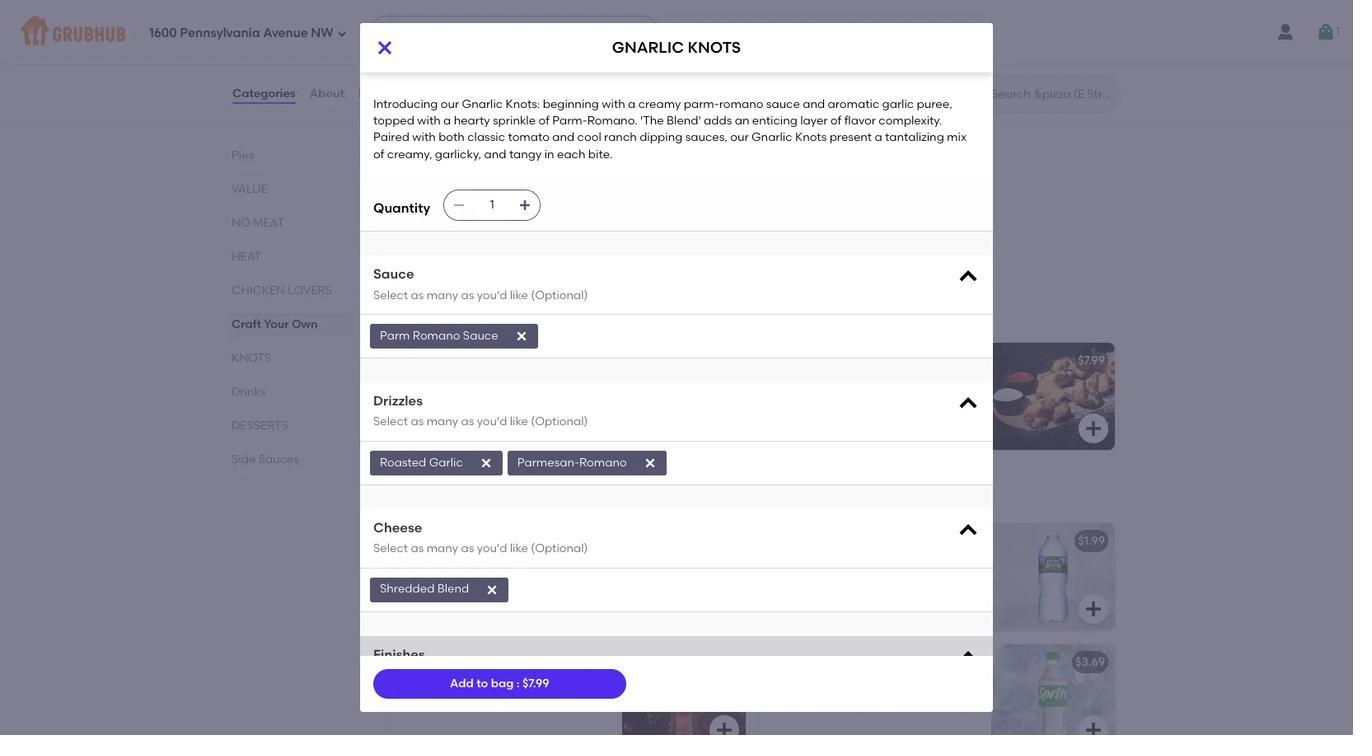 Task type: locate. For each thing, give the bounding box(es) containing it.
0 horizontal spatial drinks
[[232, 385, 266, 399]]

select up the parm
[[373, 288, 408, 302]]

1 vertical spatial your
[[264, 317, 289, 331]]

knots
[[688, 38, 741, 57], [387, 304, 449, 325], [232, 351, 271, 365], [444, 354, 485, 368], [826, 354, 867, 368]]

your down garlicky,
[[442, 174, 475, 188]]

of up tomato
[[539, 114, 550, 128]]

smartwater 1l button
[[390, 524, 746, 631]]

2 bottled from the left
[[769, 655, 822, 670]]

own up tangy
[[479, 125, 519, 145]]

of right layer
[[831, 114, 842, 128]]

0 horizontal spatial own
[[292, 317, 318, 331]]

(optional) inside sauce select as many as you'd like (optional)
[[531, 288, 588, 302]]

knots
[[796, 131, 827, 145]]

Input item quantity number field
[[474, 191, 511, 220]]

0 horizontal spatial craft
[[232, 317, 262, 331]]

1 vertical spatial (optional)
[[531, 415, 588, 429]]

0 horizontal spatial sauce
[[373, 266, 414, 282]]

smartwater
[[400, 534, 481, 548]]

below
[[400, 214, 441, 228]]

sauce up the vegan knots
[[463, 329, 499, 343]]

in
[[545, 147, 555, 161]]

1 vertical spatial romano
[[580, 456, 627, 470]]

svg image inside 1 button
[[1317, 22, 1336, 42]]

desserts
[[232, 419, 288, 433]]

with up the romano.
[[602, 97, 626, 111]]

0 vertical spatial drinks
[[232, 385, 266, 399]]

cheese
[[373, 520, 423, 536]]

your
[[436, 125, 475, 145], [264, 317, 289, 331]]

select for drizzles
[[373, 415, 408, 429]]

desserts tab
[[232, 417, 347, 435]]

craft inside craft your own by clicking below to add or remove toppings
[[400, 197, 438, 211]]

gnarlic knots
[[612, 38, 741, 57], [769, 354, 867, 368]]

0 vertical spatial craft
[[400, 174, 439, 188]]

like down remove
[[510, 288, 528, 302]]

craft your own tab
[[232, 316, 347, 333]]

craft your own up garlicky,
[[387, 125, 519, 145]]

1 horizontal spatial romano
[[580, 456, 627, 470]]

svg image
[[337, 28, 347, 38], [1084, 59, 1104, 78], [453, 199, 466, 212], [715, 239, 735, 259], [957, 392, 980, 415], [480, 457, 493, 470], [957, 519, 980, 542], [486, 583, 499, 597], [715, 599, 735, 619], [957, 646, 980, 669], [715, 721, 735, 735], [1084, 721, 1104, 735]]

many inside sauce select as many as you'd like (optional)
[[427, 288, 459, 302]]

romano.
[[588, 114, 638, 128]]

shredded
[[380, 582, 435, 596]]

like inside sauce select as many as you'd like (optional)
[[510, 288, 528, 302]]

0 vertical spatial you'd
[[477, 288, 507, 302]]

bottled left "sprite"
[[769, 655, 822, 670]]

1 vertical spatial our
[[731, 131, 749, 145]]

craft down creamy,
[[400, 174, 439, 188]]

1 horizontal spatial $3.69
[[1076, 655, 1106, 670]]

(optional) inside cheese select as many as you'd like (optional)
[[531, 542, 588, 556]]

many
[[427, 288, 459, 302], [427, 415, 459, 429], [427, 542, 459, 556]]

tangy
[[509, 147, 542, 161]]

1 vertical spatial gnarlic
[[769, 354, 824, 368]]

2 vertical spatial with
[[413, 131, 436, 145]]

1 vertical spatial drinks
[[387, 485, 442, 505]]

with
[[602, 97, 626, 111], [417, 114, 441, 128], [413, 131, 436, 145]]

your up "to"
[[441, 197, 474, 211]]

gnarlic down enticing
[[752, 131, 793, 145]]

2 vertical spatial many
[[427, 542, 459, 556]]

mix
[[947, 131, 967, 145]]

own inside craft your own by clicking below to add or remove toppings
[[476, 197, 507, 211]]

parmesan-
[[518, 456, 580, 470]]

1 vertical spatial and
[[553, 131, 575, 145]]

sauces
[[259, 453, 299, 467]]

3 many from the top
[[427, 542, 459, 556]]

select down the cheese
[[373, 542, 408, 556]]

2 horizontal spatial and
[[803, 97, 825, 111]]

bottled
[[400, 655, 453, 670], [769, 655, 822, 670]]

like inside cheese select as many as you'd like (optional)
[[510, 542, 528, 556]]

pies tab
[[232, 147, 347, 164]]

3 like from the top
[[510, 542, 528, 556]]

1 craft from the top
[[400, 174, 439, 188]]

a up the romano.
[[628, 97, 636, 111]]

own up the input item quantity number field
[[478, 174, 508, 188]]

1 horizontal spatial a
[[628, 97, 636, 111]]

drinks tab
[[232, 383, 347, 401]]

like for cheese
[[510, 542, 528, 556]]

1 horizontal spatial own
[[479, 125, 519, 145]]

0 vertical spatial romano
[[413, 329, 460, 343]]

classic
[[468, 131, 505, 145]]

1 horizontal spatial your
[[436, 125, 475, 145]]

select for cheese
[[373, 542, 408, 556]]

bottled up add
[[400, 655, 453, 670]]

many for sauce
[[427, 288, 459, 302]]

many up garlic
[[427, 415, 459, 429]]

3 you'd from the top
[[477, 542, 507, 556]]

0 horizontal spatial $3.69
[[707, 655, 736, 670]]

drinks
[[232, 385, 266, 399], [387, 485, 442, 505]]

own down lovers
[[292, 317, 318, 331]]

0 vertical spatial your
[[436, 125, 475, 145]]

1 vertical spatial gnarlic
[[752, 131, 793, 145]]

select inside drizzles select as many as you'd like (optional)
[[373, 415, 408, 429]]

each
[[557, 147, 586, 161]]

cool
[[578, 131, 602, 145]]

0 horizontal spatial our
[[441, 97, 459, 111]]

our
[[441, 97, 459, 111], [731, 131, 749, 145]]

1
[[1336, 25, 1341, 39]]

an
[[735, 114, 750, 128]]

value
[[232, 182, 268, 196]]

(optional) right 1l
[[531, 542, 588, 556]]

pennsylvania
[[180, 25, 260, 40]]

with up both
[[417, 114, 441, 128]]

2 craft from the top
[[400, 197, 438, 211]]

2 (optional) from the top
[[531, 415, 588, 429]]

by
[[509, 197, 524, 211]]

craft
[[400, 174, 439, 188], [400, 197, 438, 211]]

(optional) down remove
[[531, 288, 588, 302]]

2 horizontal spatial $7.99
[[1079, 354, 1106, 368]]

craft down chicken
[[232, 317, 262, 331]]

craft your own inside tab
[[232, 317, 318, 331]]

2 select from the top
[[373, 415, 408, 429]]

like inside drizzles select as many as you'd like (optional)
[[510, 415, 528, 429]]

select down drizzles
[[373, 415, 408, 429]]

like right 1l
[[510, 542, 528, 556]]

1 vertical spatial many
[[427, 415, 459, 429]]

our up 'hearty'
[[441, 97, 459, 111]]

of down the paired
[[373, 147, 385, 161]]

main navigation navigation
[[0, 0, 1354, 64]]

sauces,
[[686, 131, 728, 145]]

a up both
[[444, 114, 451, 128]]

roasted
[[380, 456, 426, 470]]

to
[[444, 214, 460, 228]]

'the
[[641, 114, 664, 128]]

many up parm romano sauce
[[427, 288, 459, 302]]

you'd for cheese
[[477, 542, 507, 556]]

2 vertical spatial select
[[373, 542, 408, 556]]

own up or
[[476, 197, 507, 211]]

$7.99 for vegan knots
[[709, 354, 736, 368]]

your for pizza
[[442, 174, 475, 188]]

own
[[478, 174, 508, 188], [476, 197, 507, 211]]

chicken lovers tab
[[232, 282, 347, 299]]

$13.99
[[698, 174, 732, 188]]

categories button
[[232, 64, 297, 124]]

knots tab
[[232, 350, 347, 367]]

a down flavor on the top right of the page
[[875, 131, 883, 145]]

select inside cheese select as many as you'd like (optional)
[[373, 542, 408, 556]]

many inside drizzles select as many as you'd like (optional)
[[427, 415, 459, 429]]

svg image
[[1317, 22, 1336, 42], [381, 26, 395, 39], [375, 38, 395, 58], [715, 59, 735, 78], [519, 199, 532, 212], [957, 266, 980, 289], [515, 330, 528, 343], [1084, 419, 1104, 439], [644, 457, 657, 470], [1084, 599, 1104, 619]]

1 horizontal spatial drinks
[[387, 485, 442, 505]]

3 select from the top
[[373, 542, 408, 556]]

0 horizontal spatial of
[[373, 147, 385, 161]]

you'd inside sauce select as many as you'd like (optional)
[[477, 288, 507, 302]]

0 vertical spatial select
[[373, 288, 408, 302]]

2 like from the top
[[510, 415, 528, 429]]

your up garlicky,
[[436, 125, 475, 145]]

1 vertical spatial craft your own
[[232, 317, 318, 331]]

knots:
[[506, 97, 540, 111]]

2 many from the top
[[427, 415, 459, 429]]

2 horizontal spatial of
[[831, 114, 842, 128]]

1 vertical spatial gnarlic knots
[[769, 354, 867, 368]]

beginning
[[543, 97, 599, 111]]

2 vertical spatial you'd
[[477, 542, 507, 556]]

romano for parmesan-
[[580, 456, 627, 470]]

2 horizontal spatial a
[[875, 131, 883, 145]]

2 vertical spatial and
[[484, 147, 507, 161]]

our down an
[[731, 131, 749, 145]]

own
[[479, 125, 519, 145], [292, 317, 318, 331]]

2 vertical spatial like
[[510, 542, 528, 556]]

parm
[[380, 329, 410, 343]]

and down parm-
[[553, 131, 575, 145]]

like up parmesan-
[[510, 415, 528, 429]]

1 vertical spatial select
[[373, 415, 408, 429]]

0 horizontal spatial romano
[[413, 329, 460, 343]]

vegan knots
[[400, 354, 485, 368]]

aromatic
[[828, 97, 880, 111]]

finishes
[[373, 647, 425, 663]]

1 horizontal spatial gnarlic
[[769, 354, 824, 368]]

craft up below in the top of the page
[[400, 197, 438, 211]]

and
[[803, 97, 825, 111], [553, 131, 575, 145], [484, 147, 507, 161]]

0 horizontal spatial bottled
[[400, 655, 453, 670]]

0 horizontal spatial gnarlic
[[462, 97, 503, 111]]

$13.99 +
[[698, 174, 739, 188]]

own inside tab
[[292, 317, 318, 331]]

0 vertical spatial craft your own
[[387, 125, 519, 145]]

2 you'd from the top
[[477, 415, 507, 429]]

1 like from the top
[[510, 288, 528, 302]]

toppings
[[400, 231, 459, 245]]

(optional) up parmesan-
[[531, 415, 588, 429]]

$1.99 button
[[759, 524, 1116, 631]]

1 vertical spatial a
[[444, 114, 451, 128]]

bottled for bottled sprite
[[769, 655, 822, 670]]

gnarlic
[[612, 38, 684, 57], [769, 354, 824, 368]]

blend
[[438, 582, 469, 596]]

of
[[539, 114, 550, 128], [831, 114, 842, 128], [373, 147, 385, 161]]

you'd inside drizzles select as many as you'd like (optional)
[[477, 415, 507, 429]]

1 horizontal spatial sauce
[[463, 329, 499, 343]]

complexity.
[[879, 114, 943, 128]]

you'd for sauce
[[477, 288, 507, 302]]

about button
[[309, 64, 346, 124]]

1 horizontal spatial craft
[[387, 125, 433, 145]]

flavor
[[845, 114, 876, 128]]

(optional) inside drizzles select as many as you'd like (optional)
[[531, 415, 588, 429]]

$7.99 for gnarlic knots
[[1079, 354, 1106, 368]]

1 vertical spatial own
[[476, 197, 507, 211]]

0 vertical spatial your
[[442, 174, 475, 188]]

2 vertical spatial (optional)
[[531, 542, 588, 556]]

1 $3.69 from the left
[[707, 655, 736, 670]]

you'd
[[477, 288, 507, 302], [477, 415, 507, 429], [477, 542, 507, 556]]

reviews
[[359, 86, 405, 100]]

select inside sauce select as many as you'd like (optional)
[[373, 288, 408, 302]]

and down classic at the left of the page
[[484, 147, 507, 161]]

0 vertical spatial gnarlic knots
[[612, 38, 741, 57]]

Search &pizza (E Street) search field
[[990, 87, 1116, 102]]

drizzles select as many as you'd like (optional)
[[373, 393, 588, 429]]

dipping
[[640, 131, 683, 145]]

0 vertical spatial gnarlic
[[612, 38, 684, 57]]

1 bottled from the left
[[400, 655, 453, 670]]

drinks down roasted garlic
[[387, 485, 442, 505]]

bottled coke
[[400, 655, 489, 670]]

0 horizontal spatial craft your own
[[232, 317, 318, 331]]

0 vertical spatial many
[[427, 288, 459, 302]]

1 horizontal spatial bottled
[[769, 655, 822, 670]]

and up layer
[[803, 97, 825, 111]]

0 vertical spatial like
[[510, 288, 528, 302]]

sauce
[[373, 266, 414, 282], [463, 329, 499, 343]]

0 vertical spatial craft
[[387, 125, 433, 145]]

0 vertical spatial own
[[479, 125, 519, 145]]

1 vertical spatial like
[[510, 415, 528, 429]]

1 vertical spatial you'd
[[477, 415, 507, 429]]

gnarlic
[[462, 97, 503, 111], [752, 131, 793, 145]]

(optional) for sauce
[[531, 288, 588, 302]]

your inside craft your own by clicking below to add or remove toppings
[[441, 197, 474, 211]]

1 vertical spatial craft
[[232, 317, 262, 331]]

0 horizontal spatial and
[[484, 147, 507, 161]]

many inside cheese select as many as you'd like (optional)
[[427, 542, 459, 556]]

drinks up desserts
[[232, 385, 266, 399]]

clicking
[[527, 197, 584, 211]]

0 vertical spatial own
[[478, 174, 508, 188]]

creamy,
[[387, 147, 432, 161]]

gnarlic up 'hearty'
[[462, 97, 503, 111]]

1 vertical spatial craft
[[400, 197, 438, 211]]

1 select from the top
[[373, 288, 408, 302]]

craft up creamy,
[[387, 125, 433, 145]]

0 horizontal spatial $7.99
[[523, 677, 550, 691]]

0 vertical spatial sauce
[[373, 266, 414, 282]]

you'd inside cheese select as many as you'd like (optional)
[[477, 542, 507, 556]]

1 horizontal spatial $7.99
[[709, 354, 736, 368]]

to
[[477, 677, 488, 691]]

smartwater 1l
[[400, 534, 495, 548]]

0 vertical spatial gnarlic
[[462, 97, 503, 111]]

1 (optional) from the top
[[531, 288, 588, 302]]

1 many from the top
[[427, 288, 459, 302]]

3 (optional) from the top
[[531, 542, 588, 556]]

many up the 'blend'
[[427, 542, 459, 556]]

your down chicken lovers
[[264, 317, 289, 331]]

1 vertical spatial your
[[441, 197, 474, 211]]

sauce down toppings
[[373, 266, 414, 282]]

1 vertical spatial own
[[292, 317, 318, 331]]

1 horizontal spatial of
[[539, 114, 550, 128]]

1 you'd from the top
[[477, 288, 507, 302]]

craft your own down chicken lovers
[[232, 317, 318, 331]]

0 horizontal spatial your
[[264, 317, 289, 331]]

0 vertical spatial a
[[628, 97, 636, 111]]

with up creamy,
[[413, 131, 436, 145]]

add
[[450, 677, 474, 691]]

your for by
[[441, 197, 474, 211]]

0 vertical spatial (optional)
[[531, 288, 588, 302]]



Task type: vqa. For each thing, say whether or not it's contained in the screenshot.
boost my immune system Tab
no



Task type: describe. For each thing, give the bounding box(es) containing it.
0 vertical spatial our
[[441, 97, 459, 111]]

(optional) for cheese
[[531, 542, 588, 556]]

2 $3.69 from the left
[[1076, 655, 1106, 670]]

add to bag : $7.99
[[450, 677, 550, 691]]

gnarlic knots image
[[992, 343, 1116, 450]]

garlic
[[883, 97, 915, 111]]

romano for parm
[[413, 329, 460, 343]]

sauce
[[767, 97, 800, 111]]

garlic
[[429, 456, 463, 470]]

value tab
[[232, 181, 347, 198]]

many for drizzles
[[427, 415, 459, 429]]

bag
[[491, 677, 514, 691]]

drinks inside 'tab'
[[232, 385, 266, 399]]

bottled sprite image
[[992, 645, 1116, 735]]

1600 pennsylvania avenue nw
[[149, 25, 334, 40]]

paired
[[373, 131, 410, 145]]

no
[[232, 216, 250, 230]]

0 vertical spatial with
[[602, 97, 626, 111]]

chicken lovers
[[232, 284, 332, 298]]

craft your own pizza image
[[622, 163, 746, 270]]

1 horizontal spatial gnarlic knots
[[769, 354, 867, 368]]

nw
[[311, 25, 334, 40]]

own for pizza
[[478, 174, 508, 188]]

tantalizing
[[886, 131, 945, 145]]

reviews button
[[358, 64, 405, 124]]

craft for craft your own pizza
[[400, 174, 439, 188]]

0 vertical spatial and
[[803, 97, 825, 111]]

add
[[463, 214, 488, 228]]

vegan knots image
[[622, 343, 746, 450]]

no meat
[[232, 216, 284, 230]]

bottled for bottled coke
[[400, 655, 453, 670]]

1 horizontal spatial gnarlic
[[752, 131, 793, 145]]

lovers
[[288, 284, 332, 298]]

many for cheese
[[427, 542, 459, 556]]

bottled sprite
[[769, 655, 865, 670]]

hearty
[[454, 114, 490, 128]]

1600
[[149, 25, 177, 40]]

like for sauce
[[510, 288, 528, 302]]

parm-
[[553, 114, 588, 128]]

drizzles
[[373, 393, 423, 409]]

bite.
[[589, 147, 613, 161]]

side
[[232, 453, 256, 467]]

cbr image
[[992, 0, 1116, 90]]

smartwater 1l image
[[622, 524, 746, 631]]

svg image inside main navigation navigation
[[337, 28, 347, 38]]

:
[[517, 677, 520, 691]]

(optional) for drizzles
[[531, 415, 588, 429]]

1 horizontal spatial our
[[731, 131, 749, 145]]

or
[[491, 214, 508, 228]]

tomato
[[508, 131, 550, 145]]

quantity
[[373, 200, 431, 216]]

bottled coke image
[[622, 645, 746, 735]]

dirty bird image
[[622, 0, 746, 90]]

parm romano sauce
[[380, 329, 499, 343]]

heat tab
[[232, 248, 347, 265]]

select for sauce
[[373, 288, 408, 302]]

heat
[[232, 250, 261, 264]]

coke
[[456, 655, 489, 670]]

layer
[[801, 114, 828, 128]]

0 horizontal spatial gnarlic
[[612, 38, 684, 57]]

1 button
[[1317, 17, 1341, 47]]

1 vertical spatial with
[[417, 114, 441, 128]]

ranch
[[604, 131, 637, 145]]

vegan
[[400, 354, 442, 368]]

2 vertical spatial a
[[875, 131, 883, 145]]

cheese select as many as you'd like (optional)
[[373, 520, 588, 556]]

your inside tab
[[264, 317, 289, 331]]

about
[[310, 86, 345, 100]]

0 horizontal spatial a
[[444, 114, 451, 128]]

0 horizontal spatial gnarlic knots
[[612, 38, 741, 57]]

categories
[[233, 86, 296, 100]]

meat
[[253, 216, 284, 230]]

pies
[[232, 148, 254, 162]]

1 horizontal spatial and
[[553, 131, 575, 145]]

own for by
[[476, 197, 507, 211]]

creamy
[[639, 97, 681, 111]]

parm-
[[684, 97, 720, 111]]

sprite
[[825, 655, 865, 670]]

side sauces tab
[[232, 451, 347, 468]]

like for drizzles
[[510, 415, 528, 429]]

chicken
[[232, 284, 285, 298]]

topped
[[373, 114, 415, 128]]

pizza
[[511, 174, 545, 188]]

craft your own pizza
[[400, 174, 545, 188]]

avenue
[[263, 25, 308, 40]]

you'd for drizzles
[[477, 415, 507, 429]]

sprinkle
[[493, 114, 536, 128]]

blend'
[[667, 114, 701, 128]]

side sauces
[[232, 453, 299, 467]]

1 horizontal spatial craft your own
[[387, 125, 519, 145]]

present
[[830, 131, 872, 145]]

craft your own by clicking below to add or remove toppings
[[400, 197, 584, 245]]

roasted garlic
[[380, 456, 463, 470]]

introducing our gnarlic knots: beginning with a creamy parm-romano sauce and aromatic garlic puree, topped with a hearty sprinkle of parm-romano. 'the blend' adds an enticing layer of flavor complexity. paired with both classic tomato and cool ranch dipping sauces, our gnarlic knots present a tantalizing mix of creamy, garlicky, and tangy in each bite.
[[373, 97, 970, 161]]

$1.99
[[1079, 534, 1106, 548]]

both
[[439, 131, 465, 145]]

bottled spring water image
[[992, 524, 1116, 631]]

knots inside tab
[[232, 351, 271, 365]]

adds
[[704, 114, 732, 128]]

craft for craft your own by clicking below to add or remove toppings
[[400, 197, 438, 211]]

sauce inside sauce select as many as you'd like (optional)
[[373, 266, 414, 282]]

garlicky,
[[435, 147, 482, 161]]

puree,
[[917, 97, 953, 111]]

enticing
[[753, 114, 798, 128]]

craft inside tab
[[232, 317, 262, 331]]

1 vertical spatial sauce
[[463, 329, 499, 343]]

romano
[[720, 97, 764, 111]]

1l
[[484, 534, 495, 548]]

no meat tab
[[232, 214, 347, 232]]



